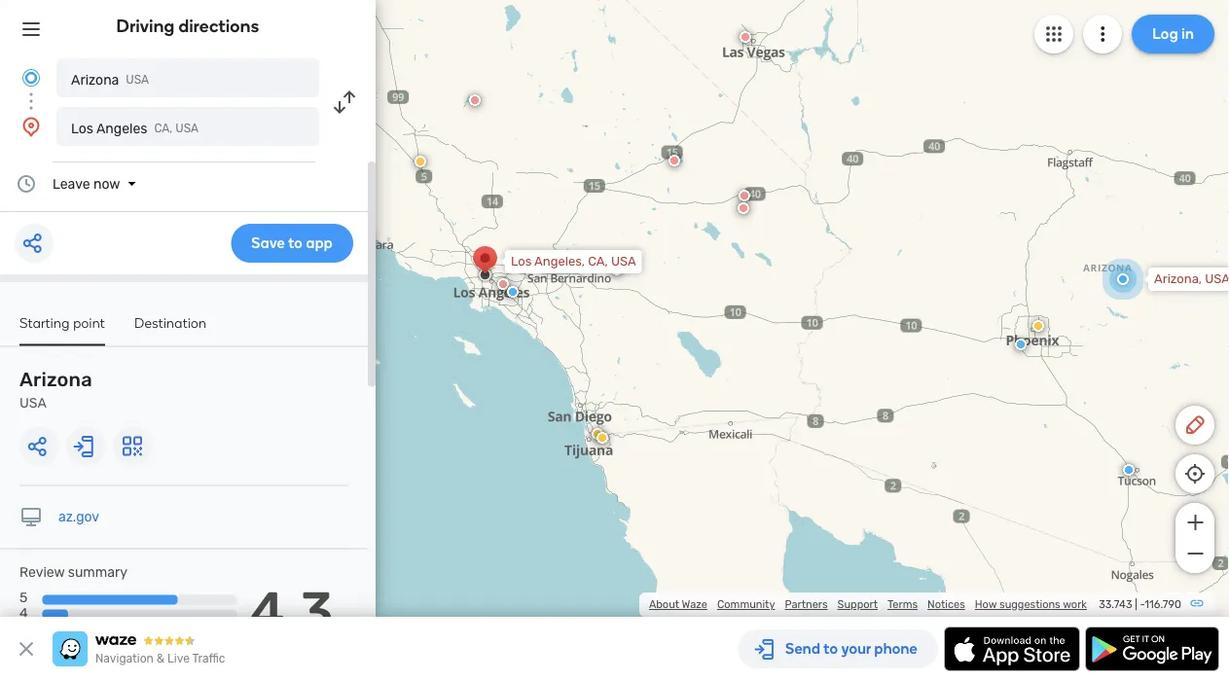 Task type: describe. For each thing, give the bounding box(es) containing it.
starting point button
[[19, 314, 105, 346]]

current location image
[[19, 66, 43, 90]]

directions
[[179, 16, 259, 36]]

live
[[167, 652, 190, 666]]

pencil image
[[1184, 414, 1207, 437]]

ca, for angeles,
[[588, 254, 608, 269]]

waze
[[682, 598, 708, 611]]

116.790
[[1145, 598, 1182, 611]]

az.gov
[[58, 509, 99, 525]]

usa up los angeles ca, usa
[[126, 73, 149, 87]]

5 4
[[19, 590, 28, 622]]

destination
[[134, 314, 207, 331]]

review
[[19, 565, 65, 581]]

|
[[1135, 598, 1138, 611]]

driving
[[116, 16, 175, 36]]

partners link
[[785, 598, 828, 611]]

4.3
[[250, 579, 334, 644]]

suggestions
[[1000, 598, 1061, 611]]

location image
[[19, 115, 43, 138]]

how
[[975, 598, 997, 611]]

notices
[[928, 598, 965, 611]]

x image
[[15, 638, 38, 661]]

usa down starting point button at left
[[19, 395, 46, 411]]

starting
[[19, 314, 70, 331]]

terms link
[[888, 598, 918, 611]]

clock image
[[15, 172, 38, 196]]

review summary
[[19, 565, 128, 581]]

how suggestions work link
[[975, 598, 1087, 611]]

about waze link
[[649, 598, 708, 611]]

usa right angeles,
[[611, 254, 636, 269]]

navigation
[[95, 652, 154, 666]]

los for angeles
[[71, 120, 93, 136]]

zoom in image
[[1183, 511, 1207, 534]]

los angeles ca, usa
[[71, 120, 199, 136]]

zoom out image
[[1183, 542, 1207, 566]]

work
[[1063, 598, 1087, 611]]

traffic
[[192, 652, 225, 666]]

support
[[838, 598, 878, 611]]

partners
[[785, 598, 828, 611]]

police image
[[1123, 464, 1135, 476]]

computer image
[[19, 506, 43, 529]]

angeles,
[[534, 254, 585, 269]]

0 vertical spatial arizona
[[71, 72, 119, 88]]

arizona, usa
[[1154, 272, 1229, 287]]

33.743 | -116.790
[[1099, 598, 1182, 611]]

&
[[157, 652, 165, 666]]

33.743
[[1099, 598, 1132, 611]]



Task type: vqa. For each thing, say whether or not it's contained in the screenshot.
Arrive
no



Task type: locate. For each thing, give the bounding box(es) containing it.
driving directions
[[116, 16, 259, 36]]

police image
[[507, 286, 519, 298], [1015, 339, 1027, 350]]

0 horizontal spatial ca,
[[154, 122, 173, 135]]

az.gov link
[[58, 509, 99, 525]]

arizona down starting point button at left
[[19, 368, 92, 391]]

1 horizontal spatial ca,
[[588, 254, 608, 269]]

5
[[19, 590, 28, 606]]

usa inside los angeles ca, usa
[[175, 122, 199, 135]]

angeles
[[96, 120, 147, 136]]

about
[[649, 598, 679, 611]]

community link
[[717, 598, 775, 611]]

support link
[[838, 598, 878, 611]]

0 vertical spatial hazard image
[[1033, 320, 1044, 332]]

usa right arizona,
[[1205, 272, 1229, 287]]

link image
[[1189, 596, 1205, 611]]

point
[[73, 314, 105, 331]]

ca, inside los angeles ca, usa
[[154, 122, 173, 135]]

1 horizontal spatial police image
[[1015, 339, 1027, 350]]

1 vertical spatial hazard image
[[597, 432, 608, 444]]

los angeles, ca, usa
[[511, 254, 636, 269]]

los left "angeles"
[[71, 120, 93, 136]]

1 vertical spatial ca,
[[588, 254, 608, 269]]

notices link
[[928, 598, 965, 611]]

los left angeles,
[[511, 254, 532, 269]]

1 vertical spatial police image
[[1015, 339, 1027, 350]]

1 horizontal spatial hazard image
[[597, 432, 608, 444]]

road closed image
[[669, 155, 680, 166]]

ca, right angeles,
[[588, 254, 608, 269]]

arizona
[[71, 72, 119, 88], [19, 368, 92, 391]]

arizona usa up "angeles"
[[71, 72, 149, 88]]

0 horizontal spatial hazard image
[[415, 156, 426, 167]]

-
[[1140, 598, 1145, 611]]

starting point
[[19, 314, 105, 331]]

arizona up "angeles"
[[71, 72, 119, 88]]

usa
[[126, 73, 149, 87], [175, 122, 199, 135], [611, 254, 636, 269], [1205, 272, 1229, 287], [19, 395, 46, 411]]

los for angeles,
[[511, 254, 532, 269]]

ca,
[[154, 122, 173, 135], [588, 254, 608, 269]]

about waze community partners support terms notices how suggestions work
[[649, 598, 1087, 611]]

0 vertical spatial ca,
[[154, 122, 173, 135]]

1 vertical spatial hazard image
[[592, 428, 603, 440]]

ca, right "angeles"
[[154, 122, 173, 135]]

navigation & live traffic
[[95, 652, 225, 666]]

0 horizontal spatial police image
[[507, 286, 519, 298]]

1 horizontal spatial hazard image
[[1033, 320, 1044, 332]]

0 vertical spatial hazard image
[[415, 156, 426, 167]]

1 vertical spatial arizona usa
[[19, 368, 92, 411]]

arizona usa
[[71, 72, 149, 88], [19, 368, 92, 411]]

0 horizontal spatial los
[[71, 120, 93, 136]]

usa right "angeles"
[[175, 122, 199, 135]]

4
[[19, 606, 28, 622]]

leave now
[[53, 176, 120, 192]]

1 vertical spatial arizona
[[19, 368, 92, 391]]

0 vertical spatial los
[[71, 120, 93, 136]]

leave
[[53, 176, 90, 192]]

1 horizontal spatial los
[[511, 254, 532, 269]]

hazard image
[[1033, 320, 1044, 332], [592, 428, 603, 440]]

summary
[[68, 565, 128, 581]]

community
[[717, 598, 775, 611]]

hazard image
[[415, 156, 426, 167], [597, 432, 608, 444]]

0 horizontal spatial hazard image
[[592, 428, 603, 440]]

destination button
[[134, 314, 207, 344]]

now
[[93, 176, 120, 192]]

road closed image
[[740, 31, 751, 43], [469, 94, 481, 106], [739, 190, 750, 201], [738, 202, 749, 214], [611, 264, 623, 275], [497, 278, 509, 290]]

los
[[71, 120, 93, 136], [511, 254, 532, 269]]

0 vertical spatial police image
[[507, 286, 519, 298]]

ca, for angeles
[[154, 122, 173, 135]]

0 vertical spatial arizona usa
[[71, 72, 149, 88]]

terms
[[888, 598, 918, 611]]

1 vertical spatial los
[[511, 254, 532, 269]]

arizona usa down starting point button at left
[[19, 368, 92, 411]]

arizona,
[[1154, 272, 1202, 287]]



